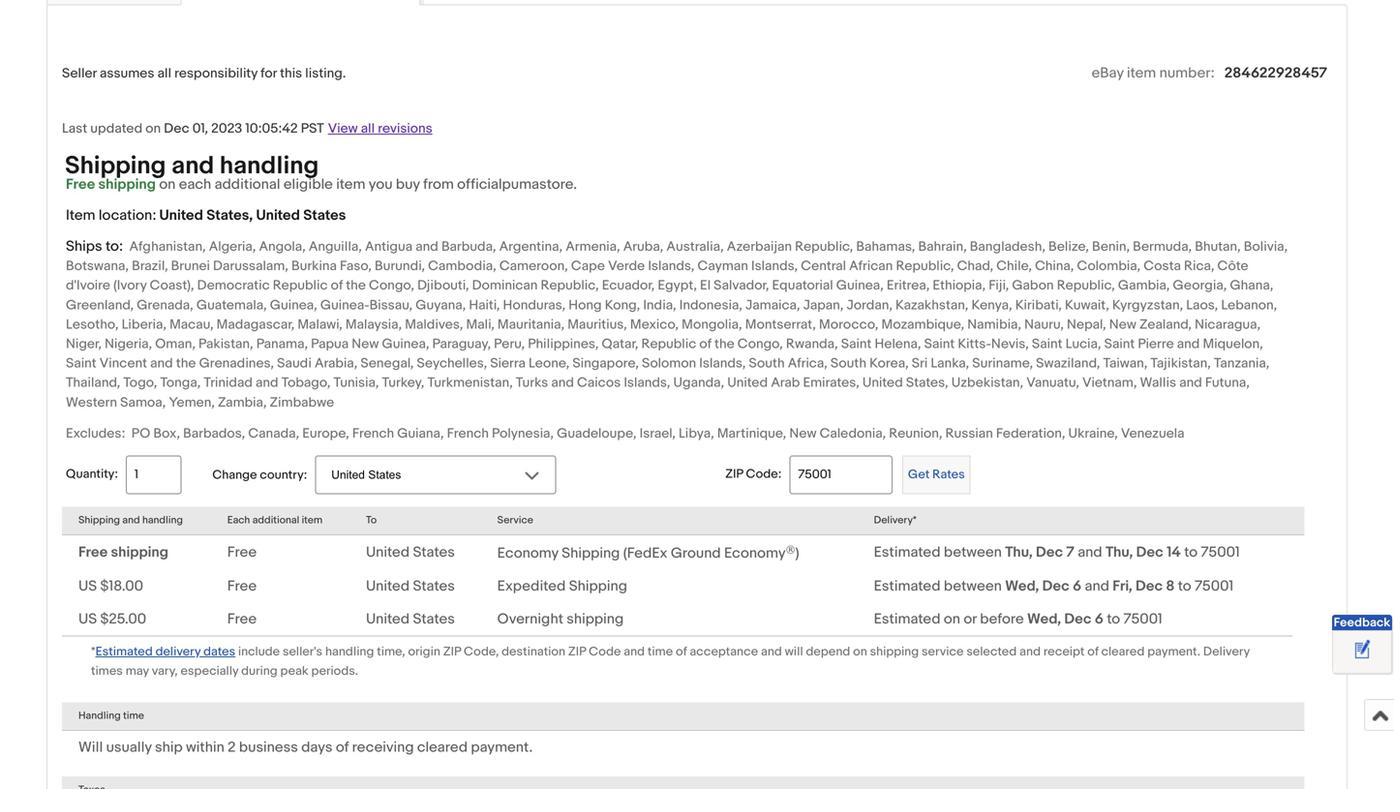 Task type: describe. For each thing, give the bounding box(es) containing it.
2 horizontal spatial guinea,
[[837, 278, 884, 294]]

suriname,
[[973, 356, 1033, 372]]

1 horizontal spatial new
[[790, 426, 817, 442]]

may
[[126, 664, 149, 679]]

sierra
[[490, 356, 526, 372]]

saint up taiwan,
[[1105, 336, 1135, 353]]

free for us $25.00
[[227, 611, 257, 628]]

2
[[228, 739, 236, 756]]

us $18.00
[[78, 578, 143, 595]]

ship
[[155, 739, 183, 756]]

nauru,
[[1025, 317, 1064, 333]]

dec down estimated between thu, dec 7 and thu, dec 14 to 75001
[[1043, 578, 1070, 595]]

expedited shipping
[[497, 578, 627, 595]]

republic, up hong
[[541, 278, 599, 294]]

2 vertical spatial 75001
[[1124, 611, 1163, 628]]

to for 8
[[1178, 578, 1192, 595]]

item
[[66, 207, 95, 224]]

between for thu, dec 7
[[944, 544, 1002, 561]]

officialpumastore.
[[457, 176, 577, 193]]

shipping up free shipping on the bottom of the page
[[78, 514, 120, 527]]

uganda,
[[674, 375, 725, 391]]

togo,
[[123, 375, 157, 391]]

within
[[186, 739, 225, 756]]

caicos
[[577, 375, 621, 391]]

shipping inside shipping and handling free shipping on each additional eligible item you buy from officialpumastore.
[[98, 176, 156, 193]]

dec left 14 at the bottom right of page
[[1137, 544, 1164, 561]]

sri
[[912, 356, 928, 372]]

costa
[[1144, 258, 1181, 275]]

delivery
[[156, 644, 201, 660]]

qatar,
[[602, 336, 639, 353]]

gambia,
[[1119, 278, 1170, 294]]

cleared inside include seller's handling time, origin zip code, destination zip code and time of acceptance and will depend on shipping service selected and receipt of cleared payment. delivery times may vary, especially during peak periods.
[[1102, 644, 1145, 660]]

ethiopia,
[[933, 278, 986, 294]]

1 vertical spatial 6
[[1095, 611, 1104, 628]]

1 vertical spatial time
[[123, 710, 144, 722]]

0 vertical spatial congo,
[[369, 278, 414, 294]]

estimated between thu, dec 7 and thu, dec 14 to 75001
[[874, 544, 1240, 561]]

of right days
[[336, 739, 349, 756]]

burkina
[[292, 258, 337, 275]]

ecuador,
[[602, 278, 655, 294]]

cape
[[571, 258, 605, 275]]

handling for shipping and handling
[[142, 514, 183, 527]]

on right updated
[[146, 120, 161, 137]]

Quantity: text field
[[126, 456, 181, 494]]

and up burundi,
[[416, 239, 439, 255]]

bolivia,
[[1244, 239, 1288, 255]]

and right 7
[[1078, 544, 1103, 561]]

to
[[366, 514, 377, 527]]

wallis
[[1140, 375, 1177, 391]]

and down oman,
[[150, 356, 173, 372]]

of down mongolia,
[[700, 336, 712, 353]]

estimated for estimated between wed, dec 6 and fri, dec 8 to 75001
[[874, 578, 941, 595]]

dec left 01,
[[164, 120, 189, 137]]

senegal,
[[361, 356, 414, 372]]

and down tajikistan,
[[1180, 375, 1203, 391]]

2023
[[211, 120, 242, 137]]

location:
[[99, 207, 156, 224]]

item inside shipping and handling free shipping on each additional eligible item you buy from officialpumastore.
[[336, 176, 366, 193]]

republic, up central
[[795, 239, 853, 255]]

1 vertical spatial guinea,
[[270, 297, 317, 314]]

bhutan,
[[1195, 239, 1241, 255]]

saint up lanka,
[[924, 336, 955, 353]]

(ivory
[[113, 278, 147, 294]]

will
[[78, 739, 103, 756]]

saint down nauru,
[[1032, 336, 1063, 353]]

chile,
[[997, 258, 1032, 275]]

helena,
[[875, 336, 921, 353]]

verde
[[608, 258, 645, 275]]

1 horizontal spatial zip
[[568, 644, 586, 660]]

barbados,
[[183, 426, 245, 442]]

japan,
[[803, 297, 844, 314]]

dominican
[[472, 278, 538, 294]]

2 horizontal spatial zip
[[726, 467, 743, 482]]

antigua
[[365, 239, 413, 255]]

eritrea,
[[887, 278, 930, 294]]

guyana,
[[416, 297, 466, 314]]

belize,
[[1049, 239, 1089, 255]]

service
[[922, 644, 964, 660]]

djibouti,
[[417, 278, 469, 294]]

receipt
[[1044, 644, 1085, 660]]

lucia,
[[1066, 336, 1102, 353]]

10:05:42
[[245, 120, 298, 137]]

free for us $18.00
[[227, 578, 257, 595]]

7
[[1067, 544, 1075, 561]]

seller's
[[283, 644, 323, 660]]

additional inside shipping and handling free shipping on each additional eligible item you buy from officialpumastore.
[[215, 176, 280, 193]]

dates
[[204, 644, 235, 660]]

payment. inside include seller's handling time, origin zip code, destination zip code and time of acceptance and will depend on shipping service selected and receipt of cleared payment. delivery times may vary, especially during peak periods.
[[1148, 644, 1201, 660]]

origin
[[408, 644, 441, 660]]

central
[[801, 258, 846, 275]]

paraguay,
[[432, 336, 491, 353]]

1 vertical spatial new
[[352, 336, 379, 353]]

and left 'receipt'
[[1020, 644, 1041, 660]]

montserrat,
[[745, 317, 816, 333]]

democratic
[[197, 278, 270, 294]]

1 horizontal spatial the
[[346, 278, 366, 294]]

assumes
[[100, 65, 154, 82]]

guatemala,
[[196, 297, 267, 314]]

on inside include seller's handling time, origin zip code, destination zip code and time of acceptance and will depend on shipping service selected and receipt of cleared payment. delivery times may vary, especially during peak periods.
[[853, 644, 868, 660]]

and inside shipping and handling free shipping on each additional eligible item you buy from officialpumastore.
[[172, 151, 214, 181]]

handling for shipping and handling free shipping on each additional eligible item you buy from officialpumastore.
[[220, 151, 319, 181]]

indonesia,
[[680, 297, 743, 314]]

0 vertical spatial item
[[1127, 64, 1157, 82]]

of up guinea-
[[331, 278, 343, 294]]

trinidad
[[204, 375, 253, 391]]

states, inside "afghanistan, algeria, angola, anguilla, antigua and barbuda, argentina, armenia, aruba, australia, azerbaijan republic, bahamas, bahrain, bangladesh, belize, benin, bermuda, bhutan, bolivia, botswana, brazil, brunei darussalam, burkina faso, burundi, cambodia, cameroon, cape verde islands, cayman islands, central african republic, chad, chile, china, colombia, costa rica, côte d'ivoire (ivory coast), democratic republic of the congo, djibouti, dominican republic, ecuador, egypt, el salvador, equatorial guinea, eritrea, ethiopia, fiji, gabon republic, gambia, georgia, ghana, greenland, grenada, guatemala, guinea, guinea-bissau, guyana, haiti, honduras, hong kong, india, indonesia, jamaica, japan, jordan, kazakhstan, kenya, kiribati, kuwait, kyrgyzstan, laos, lebanon, lesotho, liberia, macau, madagascar, malawi, malaysia, maldives, mali, mauritania, mauritius, mexico, mongolia, montserrat, morocco, mozambique, namibia, nauru, nepal, new zealand, nicaragua, niger, nigeria, oman, pakistan, panama, papua new guinea, paraguay, peru, philippines, qatar, republic of the congo, rwanda, saint helena, saint kitts-nevis, saint lucia, saint pierre and miquelon, saint vincent and the grenadines, saudi arabia, senegal, seychelles, sierra leone, singapore, solomon islands, south africa, south korea, sri lanka, suriname, swaziland, taiwan, tajikistan, tanzania, thailand, togo, tonga, trinidad and tobago, tunisia, turkey, turkmenistan, turks and caicos islands, uganda, united arab emirates, united states, uzbekistan, vanuatu, vietnam, wallis and futuna, western samoa, yemen, zambia, zimbabwe"
[[906, 375, 949, 391]]

1 vertical spatial additional
[[252, 514, 299, 527]]

miquelon,
[[1203, 336, 1264, 353]]

2 economy from the left
[[724, 545, 786, 562]]

malaysia,
[[346, 317, 402, 333]]

overnight shipping
[[497, 611, 624, 628]]

republic, up eritrea,
[[896, 258, 954, 275]]

angola,
[[259, 239, 306, 255]]

between for wed, dec 6
[[944, 578, 1002, 595]]

afghanistan, algeria, angola, anguilla, antigua and barbuda, argentina, armenia, aruba, australia, azerbaijan republic, bahamas, bahrain, bangladesh, belize, benin, bermuda, bhutan, bolivia, botswana, brazil, brunei darussalam, burkina faso, burundi, cambodia, cameroon, cape verde islands, cayman islands, central african republic, chad, chile, china, colombia, costa rica, côte d'ivoire (ivory coast), democratic republic of the congo, djibouti, dominican republic, ecuador, egypt, el salvador, equatorial guinea, eritrea, ethiopia, fiji, gabon republic, gambia, georgia, ghana, greenland, grenada, guatemala, guinea, guinea-bissau, guyana, haiti, honduras, hong kong, india, indonesia, jamaica, japan, jordan, kazakhstan, kenya, kiribati, kuwait, kyrgyzstan, laos, lebanon, lesotho, liberia, macau, madagascar, malawi, malaysia, maldives, mali, mauritania, mauritius, mexico, mongolia, montserrat, morocco, mozambique, namibia, nauru, nepal, new zealand, nicaragua, niger, nigeria, oman, pakistan, panama, papua new guinea, paraguay, peru, philippines, qatar, republic of the congo, rwanda, saint helena, saint kitts-nevis, saint lucia, saint pierre and miquelon, saint vincent and the grenadines, saudi arabia, senegal, seychelles, sierra leone, singapore, solomon islands, south africa, south korea, sri lanka, suriname, swaziland, taiwan, tajikistan, tanzania, thailand, togo, tonga, trinidad and tobago, tunisia, turkey, turkmenistan, turks and caicos islands, uganda, united arab emirates, united states, uzbekistan, vanuatu, vietnam, wallis and futuna, western samoa, yemen, zambia, zimbabwe
[[66, 239, 1288, 411]]

algeria,
[[209, 239, 256, 255]]

handling for include seller's handling time, origin zip code, destination zip code and time of acceptance and will depend on shipping service selected and receipt of cleared payment. delivery times may vary, especially during peak periods.
[[325, 644, 374, 660]]

lanka,
[[931, 356, 970, 372]]

1 horizontal spatial guinea,
[[382, 336, 429, 353]]

shipping down shipping and handling at the bottom left
[[111, 544, 168, 561]]

1 united states from the top
[[366, 544, 455, 561]]

ZIP Code: text field
[[790, 456, 893, 494]]

on left or
[[944, 611, 961, 628]]

yemen,
[[169, 394, 215, 411]]

polynesia,
[[492, 426, 554, 442]]

kyrgyzstan,
[[1113, 297, 1184, 314]]

get rates
[[908, 468, 965, 483]]

zip code:
[[726, 467, 782, 482]]

and up zambia,
[[256, 375, 279, 391]]

2 south from the left
[[831, 356, 867, 372]]

seychelles,
[[417, 356, 487, 372]]

panama,
[[256, 336, 308, 353]]

on inside shipping and handling free shipping on each additional eligible item you buy from officialpumastore.
[[159, 176, 176, 193]]

last
[[62, 120, 87, 137]]

include seller's handling time, origin zip code, destination zip code and time of acceptance and will depend on shipping service selected and receipt of cleared payment. delivery times may vary, especially during peak periods.
[[91, 644, 1250, 679]]

seller assumes all responsibility for this listing.
[[62, 65, 346, 82]]

armenia,
[[566, 239, 620, 255]]

states for free shipping
[[413, 544, 455, 561]]

colombia,
[[1077, 258, 1141, 275]]

(fedex
[[623, 545, 668, 562]]

free for free shipping
[[227, 544, 257, 561]]

po
[[132, 426, 150, 442]]

0 vertical spatial republic
[[273, 278, 328, 294]]

item location: united states, united states
[[66, 207, 346, 224]]

feedback
[[1334, 615, 1391, 630]]

0 horizontal spatial cleared
[[417, 739, 468, 756]]

ships
[[66, 238, 102, 255]]

saint down the niger,
[[66, 356, 96, 372]]

venezuela
[[1121, 426, 1185, 442]]

turkey,
[[382, 375, 425, 391]]

korea,
[[870, 356, 909, 372]]



Task type: locate. For each thing, give the bounding box(es) containing it.
reunion,
[[889, 426, 943, 442]]

guinea, up jordan,
[[837, 278, 884, 294]]

shipping up overnight shipping at left
[[569, 578, 627, 595]]

turks
[[516, 375, 548, 391]]

1 vertical spatial between
[[944, 578, 1002, 595]]

1 horizontal spatial handling
[[220, 151, 319, 181]]

0 vertical spatial time
[[648, 644, 673, 660]]

0 vertical spatial wed,
[[1006, 578, 1039, 595]]

2 thu, from the left
[[1106, 544, 1133, 561]]

shipping inside the economy shipping (fedex ground economy ® )
[[562, 545, 620, 562]]

turkmenistan,
[[428, 375, 513, 391]]

republic, up kuwait,
[[1057, 278, 1115, 294]]

us for us $18.00
[[78, 578, 97, 595]]

1 horizontal spatial south
[[831, 356, 867, 372]]

handling down quantity: text field
[[142, 514, 183, 527]]

additional right each
[[252, 514, 299, 527]]

us left $18.00
[[78, 578, 97, 595]]

and down 01,
[[172, 151, 214, 181]]

0 vertical spatial us
[[78, 578, 97, 595]]

bahamas,
[[857, 239, 916, 255]]

economy
[[497, 545, 559, 562], [724, 545, 786, 562]]

6 down estimated between wed, dec 6 and fri, dec 8 to 75001
[[1095, 611, 1104, 628]]

additional up item location: united states, united states on the top left of page
[[215, 176, 280, 193]]

and down leone,
[[551, 375, 574, 391]]

pakistan,
[[199, 336, 253, 353]]

destination
[[502, 644, 566, 660]]

0 vertical spatial payment.
[[1148, 644, 1201, 660]]

1 horizontal spatial congo,
[[738, 336, 783, 353]]

handling time
[[78, 710, 144, 722]]

0 horizontal spatial item
[[302, 514, 323, 527]]

between
[[944, 544, 1002, 561], [944, 578, 1002, 595]]

revisions
[[378, 120, 433, 137]]

75001 right 8
[[1195, 578, 1234, 595]]

0 vertical spatial new
[[1110, 317, 1137, 333]]

and left will
[[761, 644, 782, 660]]

chad,
[[957, 258, 994, 275]]

2 french from the left
[[447, 426, 489, 442]]

shipping and handling free shipping on each additional eligible item you buy from officialpumastore.
[[65, 151, 577, 193]]

the down mongolia,
[[715, 336, 735, 353]]

1 between from the top
[[944, 544, 1002, 561]]

new down kyrgyzstan, on the top right
[[1110, 317, 1137, 333]]

states, up algeria,
[[207, 207, 253, 224]]

honduras,
[[503, 297, 566, 314]]

estimated for estimated on or before wed, dec 6 to 75001
[[874, 611, 941, 628]]

united states
[[366, 544, 455, 561], [366, 578, 455, 595], [366, 611, 455, 628]]

kazakhstan,
[[896, 297, 969, 314]]

islands, up 'uganda,'
[[700, 356, 746, 372]]

shipping inside include seller's handling time, origin zip code, destination zip code and time of acceptance and will depend on shipping service selected and receipt of cleared payment. delivery times may vary, especially during peak periods.
[[870, 644, 919, 660]]

expedited
[[497, 578, 566, 595]]

oman,
[[155, 336, 196, 353]]

1 horizontal spatial payment.
[[1148, 644, 1201, 660]]

united states for expedited shipping
[[366, 578, 455, 595]]

of right 'receipt'
[[1088, 644, 1099, 660]]

philippines,
[[528, 336, 599, 353]]

wed, up the estimated on or before wed, dec 6 to 75001
[[1006, 578, 1039, 595]]

1 us from the top
[[78, 578, 97, 595]]

75001 for estimated between wed, dec 6 and fri, dec 8 to 75001
[[1195, 578, 1234, 595]]

martinique,
[[717, 426, 787, 442]]

2 horizontal spatial handling
[[325, 644, 374, 660]]

1 thu, from the left
[[1006, 544, 1033, 561]]

1 horizontal spatial time
[[648, 644, 673, 660]]

states for us $18.00
[[413, 578, 455, 595]]

mexico,
[[630, 317, 679, 333]]

2 vertical spatial new
[[790, 426, 817, 442]]

1 vertical spatial us
[[78, 611, 97, 628]]

0 horizontal spatial time
[[123, 710, 144, 722]]

african
[[850, 258, 893, 275]]

0 vertical spatial between
[[944, 544, 1002, 561]]

thu, up estimated between wed, dec 6 and fri, dec 8 to 75001
[[1006, 544, 1033, 561]]

new down malaysia, on the left top of the page
[[352, 336, 379, 353]]

dec left 7
[[1036, 544, 1063, 561]]

1 vertical spatial payment.
[[471, 739, 533, 756]]

0 vertical spatial guinea,
[[837, 278, 884, 294]]

$18.00
[[100, 578, 143, 595]]

jordan,
[[847, 297, 893, 314]]

0 horizontal spatial zip
[[443, 644, 461, 660]]

1 horizontal spatial 6
[[1095, 611, 1104, 628]]

0 horizontal spatial guinea,
[[270, 297, 317, 314]]

rica,
[[1184, 258, 1215, 275]]

0 vertical spatial handling
[[220, 151, 319, 181]]

0 vertical spatial all
[[157, 65, 171, 82]]

kong,
[[605, 297, 640, 314]]

shipping up location:
[[98, 176, 156, 193]]

futuna,
[[1206, 375, 1250, 391]]

states,
[[207, 207, 253, 224], [906, 375, 949, 391]]

2 vertical spatial guinea,
[[382, 336, 429, 353]]

shipping up expedited shipping on the bottom left of page
[[562, 545, 620, 562]]

75001 for estimated between thu, dec 7 and thu, dec 14 to 75001
[[1201, 544, 1240, 561]]

anguilla,
[[309, 239, 362, 255]]

of
[[331, 278, 343, 294], [700, 336, 712, 353], [676, 644, 687, 660], [1088, 644, 1099, 660], [336, 739, 349, 756]]

1 south from the left
[[749, 356, 785, 372]]

time up "usually"
[[123, 710, 144, 722]]

*
[[91, 644, 96, 660]]

wed, down estimated between wed, dec 6 and fri, dec 8 to 75001
[[1028, 611, 1062, 628]]

ships to:
[[66, 238, 123, 255]]

1 horizontal spatial thu,
[[1106, 544, 1133, 561]]

1 vertical spatial all
[[361, 120, 375, 137]]

laos,
[[1187, 297, 1219, 314]]

0 vertical spatial 6
[[1073, 578, 1082, 595]]

item right ebay
[[1127, 64, 1157, 82]]

2 vertical spatial to
[[1107, 611, 1121, 628]]

to
[[1185, 544, 1198, 561], [1178, 578, 1192, 595], [1107, 611, 1121, 628]]

new left caledonia,
[[790, 426, 817, 442]]

islands, down solomon
[[624, 375, 671, 391]]

last updated on dec 01, 2023 10:05:42 pst view all revisions
[[62, 120, 433, 137]]

2 vertical spatial the
[[176, 356, 196, 372]]

0 vertical spatial the
[[346, 278, 366, 294]]

0 horizontal spatial payment.
[[471, 739, 533, 756]]

and up free shipping on the bottom of the page
[[122, 514, 140, 527]]

0 vertical spatial cleared
[[1102, 644, 1145, 660]]

vary,
[[152, 664, 178, 679]]

1 economy from the left
[[497, 545, 559, 562]]

republic
[[273, 278, 328, 294], [642, 336, 697, 353]]

item down country:
[[302, 514, 323, 527]]

0 horizontal spatial thu,
[[1006, 544, 1033, 561]]

0 horizontal spatial congo,
[[369, 278, 414, 294]]

ground
[[671, 545, 721, 562]]

0 horizontal spatial economy
[[497, 545, 559, 562]]

0 vertical spatial additional
[[215, 176, 280, 193]]

code:
[[746, 467, 782, 482]]

nepal,
[[1067, 317, 1107, 333]]

0 horizontal spatial all
[[157, 65, 171, 82]]

1 horizontal spatial french
[[447, 426, 489, 442]]

this
[[280, 65, 302, 82]]

new
[[1110, 317, 1137, 333], [352, 336, 379, 353], [790, 426, 817, 442]]

economy up expedited
[[497, 545, 559, 562]]

egypt,
[[658, 278, 697, 294]]

cleared right 'receipt'
[[1102, 644, 1145, 660]]

2 horizontal spatial item
[[1127, 64, 1157, 82]]

estimated between wed, dec 6 and fri, dec 8 to 75001
[[874, 578, 1234, 595]]

salvador,
[[714, 278, 769, 294]]

especially
[[181, 664, 238, 679]]

0 vertical spatial to
[[1185, 544, 1198, 561]]

darussalam,
[[213, 258, 288, 275]]

0 horizontal spatial handling
[[142, 514, 183, 527]]

1 vertical spatial states,
[[906, 375, 949, 391]]

south
[[749, 356, 785, 372], [831, 356, 867, 372]]

pst
[[301, 120, 324, 137]]

0 horizontal spatial south
[[749, 356, 785, 372]]

dec left 8
[[1136, 578, 1163, 595]]

2 between from the top
[[944, 578, 1002, 595]]

2 horizontal spatial new
[[1110, 317, 1137, 333]]

nicaragua,
[[1195, 317, 1261, 333]]

tab
[[46, 0, 181, 5], [180, 0, 420, 5]]

islands, down azerbaijan at the right
[[752, 258, 798, 275]]

1 vertical spatial cleared
[[417, 739, 468, 756]]

libya,
[[679, 426, 714, 442]]

zip left code:
[[726, 467, 743, 482]]

fiji,
[[989, 278, 1009, 294]]

the down faso,
[[346, 278, 366, 294]]

french right "guiana,"
[[447, 426, 489, 442]]

6 down 7
[[1073, 578, 1082, 595]]

barbuda,
[[442, 239, 496, 255]]

1 vertical spatial republic
[[642, 336, 697, 353]]

2 united states from the top
[[366, 578, 455, 595]]

thailand,
[[66, 375, 120, 391]]

congo, down montserrat,
[[738, 336, 783, 353]]

receiving
[[352, 739, 414, 756]]

shipping up code
[[567, 611, 624, 628]]

0 horizontal spatial states,
[[207, 207, 253, 224]]

and right code
[[624, 644, 645, 660]]

1 vertical spatial congo,
[[738, 336, 783, 353]]

shipping inside shipping and handling free shipping on each additional eligible item you buy from officialpumastore.
[[65, 151, 166, 181]]

cleared right the receiving
[[417, 739, 468, 756]]

coast),
[[150, 278, 194, 294]]

handling inside include seller's handling time, origin zip code, destination zip code and time of acceptance and will depend on shipping service selected and receipt of cleared payment. delivery times may vary, especially during peak periods.
[[325, 644, 374, 660]]

0 horizontal spatial 6
[[1073, 578, 1082, 595]]

guinea, up senegal,
[[382, 336, 429, 353]]

0 horizontal spatial french
[[352, 426, 394, 442]]

all right 'view'
[[361, 120, 375, 137]]

zip right origin
[[443, 644, 461, 660]]

israel,
[[640, 426, 676, 442]]

and left fri,
[[1085, 578, 1110, 595]]

time,
[[377, 644, 405, 660]]

3 united states from the top
[[366, 611, 455, 628]]

shipping left 'service'
[[870, 644, 919, 660]]

item left you
[[336, 176, 366, 193]]

bahrain,
[[919, 239, 967, 255]]

zambia,
[[218, 394, 267, 411]]

0 vertical spatial states,
[[207, 207, 253, 224]]

1 horizontal spatial states,
[[906, 375, 949, 391]]

overnight
[[497, 611, 564, 628]]

0 vertical spatial 75001
[[1201, 544, 1240, 561]]

grenadines,
[[199, 356, 274, 372]]

grenada,
[[137, 297, 193, 314]]

states for us $25.00
[[413, 611, 455, 628]]

lesotho,
[[66, 317, 119, 333]]

75001 right 14 at the bottom right of page
[[1201, 544, 1240, 561]]

united states for overnight shipping
[[366, 611, 455, 628]]

75001 down fri,
[[1124, 611, 1163, 628]]

time
[[648, 644, 673, 660], [123, 710, 144, 722]]

service
[[497, 514, 534, 527]]

1 vertical spatial wed,
[[1028, 611, 1062, 628]]

islands, up egypt,
[[648, 258, 695, 275]]

tab up assumes
[[46, 0, 181, 5]]

1 vertical spatial item
[[336, 176, 366, 193]]

republic down burkina
[[273, 278, 328, 294]]

time right code
[[648, 644, 673, 660]]

to right 8
[[1178, 578, 1192, 595]]

all right assumes
[[157, 65, 171, 82]]

economy left )
[[724, 545, 786, 562]]

1 vertical spatial handling
[[142, 514, 183, 527]]

cameroon,
[[500, 258, 568, 275]]

on right the depend
[[853, 644, 868, 660]]

of left 'acceptance'
[[676, 644, 687, 660]]

2 us from the top
[[78, 611, 97, 628]]

1 french from the left
[[352, 426, 394, 442]]

saint down morocco,
[[841, 336, 872, 353]]

handling inside shipping and handling free shipping on each additional eligible item you buy from officialpumastore.
[[220, 151, 319, 181]]

1 vertical spatial united states
[[366, 578, 455, 595]]

tab list
[[46, 0, 1348, 5]]

times
[[91, 664, 123, 679]]

us for us $25.00
[[78, 611, 97, 628]]

guinea, up malawi,
[[270, 297, 317, 314]]

$25.00
[[100, 611, 146, 628]]

1 horizontal spatial item
[[336, 176, 366, 193]]

solomon
[[642, 356, 697, 372]]

and up tajikistan,
[[1177, 336, 1200, 353]]

federation,
[[996, 426, 1066, 442]]

0 vertical spatial united states
[[366, 544, 455, 561]]

1 horizontal spatial cleared
[[1102, 644, 1145, 660]]

time inside include seller's handling time, origin zip code, destination zip code and time of acceptance and will depend on shipping service selected and receipt of cleared payment. delivery times may vary, especially during peak periods.
[[648, 644, 673, 660]]

estimated
[[874, 544, 941, 561], [874, 578, 941, 595], [874, 611, 941, 628], [96, 644, 153, 660]]

0 horizontal spatial republic
[[273, 278, 328, 294]]

states, down sri
[[906, 375, 949, 391]]

1 horizontal spatial economy
[[724, 545, 786, 562]]

view all revisions link
[[324, 120, 433, 137]]

estimated for estimated between thu, dec 7 and thu, dec 14 to 75001
[[874, 544, 941, 561]]

handling down 10:05:42
[[220, 151, 319, 181]]

to for 14
[[1185, 544, 1198, 561]]

buy
[[396, 176, 420, 193]]

south up arab
[[749, 356, 785, 372]]

2 vertical spatial handling
[[325, 644, 374, 660]]

islands,
[[648, 258, 695, 275], [752, 258, 798, 275], [700, 356, 746, 372], [624, 375, 671, 391]]

updated
[[90, 120, 143, 137]]

tab up this
[[180, 0, 420, 5]]

2 tab from the left
[[180, 0, 420, 5]]

1 horizontal spatial all
[[361, 120, 375, 137]]

south up emirates,
[[831, 356, 867, 372]]

mauritius,
[[568, 317, 627, 333]]

tonga,
[[160, 375, 201, 391]]

1 vertical spatial the
[[715, 336, 735, 353]]

eligible
[[284, 176, 333, 193]]

free inside shipping and handling free shipping on each additional eligible item you buy from officialpumastore.
[[66, 176, 95, 193]]

china,
[[1035, 258, 1074, 275]]

zip left code
[[568, 644, 586, 660]]

on left each
[[159, 176, 176, 193]]

code
[[589, 644, 621, 660]]

0 horizontal spatial the
[[176, 356, 196, 372]]

thu, up fri,
[[1106, 544, 1133, 561]]

congo, up bissau,
[[369, 278, 414, 294]]

2 vertical spatial united states
[[366, 611, 455, 628]]

shipping down updated
[[65, 151, 166, 181]]

dec up 'receipt'
[[1065, 611, 1092, 628]]

1 horizontal spatial republic
[[642, 336, 697, 353]]

1 tab from the left
[[46, 0, 181, 5]]

2 vertical spatial item
[[302, 514, 323, 527]]

2 horizontal spatial the
[[715, 336, 735, 353]]

0 horizontal spatial new
[[352, 336, 379, 353]]

madagascar,
[[217, 317, 295, 333]]

to right 14 at the bottom right of page
[[1185, 544, 1198, 561]]

mauritania,
[[498, 317, 565, 333]]

d'ivoire
[[66, 278, 110, 294]]

republic up solomon
[[642, 336, 697, 353]]

estimated delivery dates link
[[96, 643, 235, 660]]

handling up the "periods."
[[325, 644, 374, 660]]

us up *
[[78, 611, 97, 628]]

1 vertical spatial to
[[1178, 578, 1192, 595]]

the up the tonga,
[[176, 356, 196, 372]]

1 vertical spatial 75001
[[1195, 578, 1234, 595]]



Task type: vqa. For each thing, say whether or not it's contained in the screenshot.
X to the bottom
no



